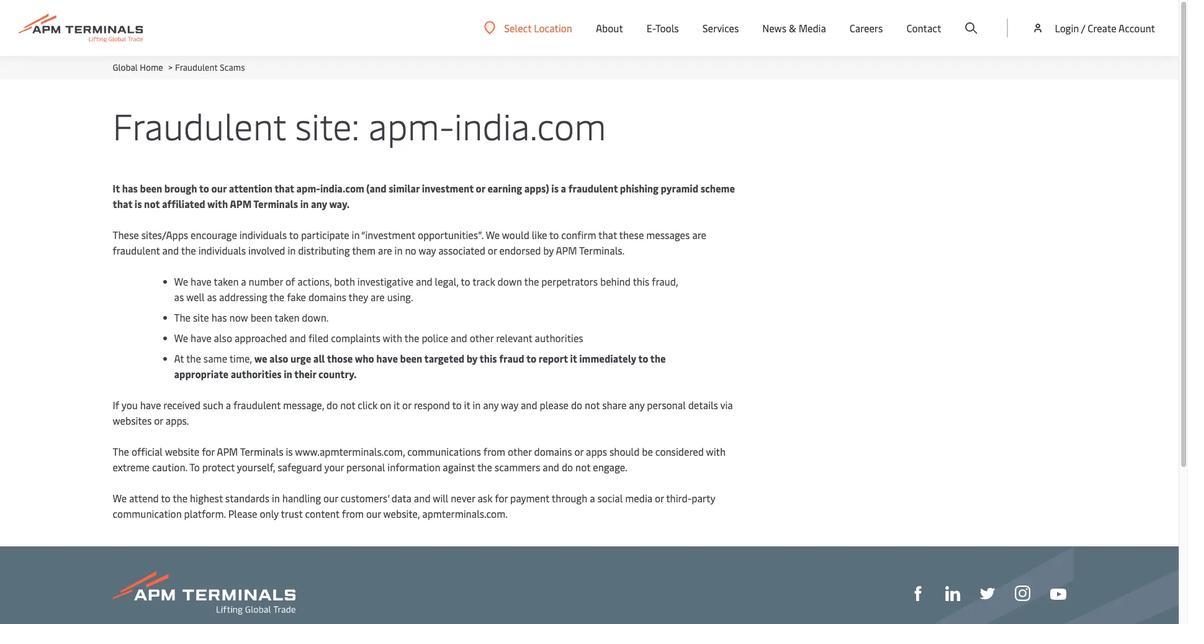 Task type: vqa. For each thing, say whether or not it's contained in the screenshot.
"Search again Enter additional containers, or change the location to search at a different terminal."
no



Task type: describe. For each thing, give the bounding box(es) containing it.
have down "site"
[[191, 331, 212, 345]]

news & media
[[763, 21, 827, 35]]

report
[[539, 352, 568, 365]]

involved
[[248, 243, 285, 257]]

we inside these sites/apps encourage individuals to participate in "investment opportunities". we would like to confirm that these messages are fraudulent and the individuals involved in distributing them are in no way associated or endorsed by apm terminals.
[[486, 228, 500, 242]]

payment
[[511, 491, 550, 505]]

or inside it has been brough to our attention that apm-india.com (and similar investment or earning apps) is a fraudulent phishing pyramid scheme that is not affiliated with apm terminals in any way.
[[476, 181, 486, 195]]

in inside it has been brough to our attention that apm-india.com (and similar investment or earning apps) is a fraudulent phishing pyramid scheme that is not affiliated with apm terminals in any way.
[[300, 197, 309, 211]]

do inside the official website for apm terminals is www.apmterminals.com, communications from other domains or apps should be considered with extreme caution. to protect yourself, safeguard your personal information against the scammers and do not engage.
[[562, 460, 573, 474]]

police
[[422, 331, 449, 345]]

to inside 'we attend to the highest standards in handling our customers' data and will never ask for payment through a social media or third-party communication platform. please only trust content from our website, apmterminals.com.'
[[161, 491, 171, 505]]

caution.
[[152, 460, 187, 474]]

to inside if you have received such a fraudulent message, do not click on it or respond to it in any way and please do not share any personal details via websites or apps.
[[452, 398, 462, 412]]

communications
[[408, 445, 481, 458]]

a inside 'we attend to the highest standards in handling our customers' data and will never ask for payment through a social media or third-party communication platform. please only trust content from our website, apmterminals.com.'
[[590, 491, 595, 505]]

by inside we also urge all those who have been targeted by this fraud to report it immediately to the appropriate authorities in their country.
[[467, 352, 478, 365]]

the inside the official website for apm terminals is www.apmterminals.com, communications from other domains or apps should be considered with extreme caution. to protect yourself, safeguard your personal information against the scammers and do not engage.
[[478, 460, 492, 474]]

apm inside these sites/apps encourage individuals to participate in "investment opportunities". we would like to confirm that these messages are fraudulent and the individuals involved in distributing them are in no way associated or endorsed by apm terminals.
[[556, 243, 577, 257]]

it has been brough to our attention that apm-india.com (and similar investment or earning apps) is a fraudulent phishing pyramid scheme that is not affiliated with apm terminals in any way.
[[113, 181, 735, 211]]

apm inside it has been brough to our attention that apm-india.com (and similar investment or earning apps) is a fraudulent phishing pyramid scheme that is not affiliated with apm terminals in any way.
[[230, 197, 252, 211]]

authorities inside we also urge all those who have been targeted by this fraud to report it immediately to the appropriate authorities in their country.
[[231, 367, 282, 381]]

way inside these sites/apps encourage individuals to participate in "investment opportunities". we would like to confirm that these messages are fraudulent and the individuals involved in distributing them are in no way associated or endorsed by apm terminals.
[[419, 243, 436, 257]]

to inside it has been brough to our attention that apm-india.com (and similar investment or earning apps) is a fraudulent phishing pyramid scheme that is not affiliated with apm terminals in any way.
[[199, 181, 209, 195]]

apps
[[586, 445, 607, 458]]

their
[[294, 367, 316, 381]]

please
[[228, 507, 257, 520]]

message,
[[283, 398, 324, 412]]

in inside we also urge all those who have been targeted by this fraud to report it immediately to the appropriate authorities in their country.
[[284, 367, 292, 381]]

apm inside the official website for apm terminals is www.apmterminals.com, communications from other domains or apps should be considered with extreme caution. to protect yourself, safeguard your personal information against the scammers and do not engage.
[[217, 445, 238, 458]]

information
[[388, 460, 441, 474]]

the down number
[[270, 290, 285, 304]]

the right down
[[525, 275, 539, 288]]

1 horizontal spatial it
[[464, 398, 470, 412]]

do right the please at the bottom left of page
[[571, 398, 583, 412]]

brough
[[164, 181, 197, 195]]

select
[[504, 21, 532, 34]]

0 vertical spatial individuals
[[240, 228, 287, 242]]

1 vertical spatial fraudulent
[[113, 101, 286, 150]]

immediately
[[580, 352, 637, 365]]

and right police
[[451, 331, 468, 345]]

careers
[[850, 21, 883, 35]]

considered
[[656, 445, 704, 458]]

actions,
[[298, 275, 332, 288]]

respond
[[414, 398, 450, 412]]

communication
[[113, 507, 182, 520]]

fill 44 link
[[980, 585, 995, 601]]

the inside 'we attend to the highest standards in handling our customers' data and will never ask for payment through a social media or third-party communication platform. please only trust content from our website, apmterminals.com.'
[[173, 491, 188, 505]]

terminals inside the official website for apm terminals is www.apmterminals.com, communications from other domains or apps should be considered with extreme caution. to protect yourself, safeguard your personal information against the scammers and do not engage.
[[240, 445, 284, 458]]

about button
[[596, 0, 623, 56]]

global
[[113, 61, 138, 73]]

have inside the we have taken a number of actions, both investigative and legal, to track down the perpetrators behind this fraud, as well as addressing the fake domains they are using.
[[191, 275, 212, 288]]

also inside we also urge all those who have been targeted by this fraud to report it immediately to the appropriate authorities in their country.
[[270, 352, 288, 365]]

same
[[204, 352, 227, 365]]

complaints
[[331, 331, 381, 345]]

the right the at
[[186, 352, 201, 365]]

apps.
[[166, 414, 189, 427]]

been inside we also urge all those who have been targeted by this fraud to report it immediately to the appropriate authorities in their country.
[[400, 352, 423, 365]]

in inside 'we attend to the highest standards in handling our customers' data and will never ask for payment through a social media or third-party communication platform. please only trust content from our website, apmterminals.com.'
[[272, 491, 280, 505]]

be
[[642, 445, 653, 458]]

0 vertical spatial is
[[552, 181, 559, 195]]

are inside the we have taken a number of actions, both investigative and legal, to track down the perpetrators behind this fraud, as well as addressing the fake domains they are using.
[[371, 290, 385, 304]]

highest
[[190, 491, 223, 505]]

in left the no
[[395, 243, 403, 257]]

the left police
[[405, 331, 420, 345]]

1 vertical spatial is
[[135, 197, 142, 211]]

a inside if you have received such a fraudulent message, do not click on it or respond to it in any way and please do not share any personal details via websites or apps.
[[226, 398, 231, 412]]

0 horizontal spatial it
[[394, 398, 400, 412]]

instagram link
[[1015, 585, 1031, 601]]

if
[[113, 398, 119, 412]]

instagram image
[[1015, 586, 1031, 601]]

careers button
[[850, 0, 883, 56]]

been inside it has been brough to our attention that apm-india.com (and similar investment or earning apps) is a fraudulent phishing pyramid scheme that is not affiliated with apm terminals in any way.
[[140, 181, 162, 195]]

handling
[[282, 491, 321, 505]]

fraudulent inside if you have received such a fraudulent message, do not click on it or respond to it in any way and please do not share any personal details via websites or apps.
[[234, 398, 281, 412]]

we for we have also approached and filed complaints with the police and other relevant authorities
[[174, 331, 188, 345]]

it
[[113, 181, 120, 195]]

please
[[540, 398, 569, 412]]

location
[[534, 21, 573, 34]]

these
[[113, 228, 139, 242]]

site
[[193, 311, 209, 324]]

login / create account
[[1056, 21, 1156, 35]]

create
[[1088, 21, 1117, 35]]

about
[[596, 21, 623, 35]]

like
[[532, 228, 548, 242]]

or inside 'we attend to the highest standards in handling our customers' data and will never ask for payment through a social media or third-party communication platform. please only trust content from our website, apmterminals.com.'
[[655, 491, 664, 505]]

you
[[122, 398, 138, 412]]

india.com (and
[[320, 181, 387, 195]]

the inside we also urge all those who have been targeted by this fraud to report it immediately to the appropriate authorities in their country.
[[651, 352, 666, 365]]

way inside if you have received such a fraudulent message, do not click on it or respond to it in any way and please do not share any personal details via websites or apps.
[[501, 398, 519, 412]]

from inside 'we attend to the highest standards in handling our customers' data and will never ask for payment through a social media or third-party communication platform. please only trust content from our website, apmterminals.com.'
[[342, 507, 364, 520]]

scheme
[[701, 181, 735, 195]]

urge
[[291, 352, 311, 365]]

filed
[[309, 331, 329, 345]]

login
[[1056, 21, 1080, 35]]

the official website for apm terminals is www.apmterminals.com, communications from other domains or apps should be considered with extreme caution. to protect yourself, safeguard your personal information against the scammers and do not engage.
[[113, 445, 726, 474]]

0 vertical spatial fraudulent
[[175, 61, 218, 73]]

only
[[260, 507, 279, 520]]

time,
[[230, 352, 252, 365]]

has inside it has been brough to our attention that apm-india.com (and similar investment or earning apps) is a fraudulent phishing pyramid scheme that is not affiliated with apm terminals in any way.
[[122, 181, 138, 195]]

not left click at the left bottom
[[340, 398, 356, 412]]

yourself,
[[237, 460, 275, 474]]

never
[[451, 491, 475, 505]]

is inside the official website for apm terminals is www.apmterminals.com, communications from other domains or apps should be considered with extreme caution. to protect yourself, safeguard your personal information against the scammers and do not engage.
[[286, 445, 293, 458]]

1 vertical spatial been
[[251, 311, 272, 324]]

we have also approached and filed complaints with the police and other relevant authorities
[[174, 331, 584, 345]]

1 horizontal spatial any
[[483, 398, 499, 412]]

customers'
[[341, 491, 389, 505]]

other inside the official website for apm terminals is www.apmterminals.com, communications from other domains or apps should be considered with extreme caution. to protect yourself, safeguard your personal information against the scammers and do not engage.
[[508, 445, 532, 458]]

our inside it has been brough to our attention that apm-india.com (and similar investment or earning apps) is a fraudulent phishing pyramid scheme that is not affiliated with apm terminals in any way.
[[212, 181, 227, 195]]

apmterminals.com.
[[422, 507, 508, 520]]

against
[[443, 460, 475, 474]]

have inside we also urge all those who have been targeted by this fraud to report it immediately to the appropriate authorities in their country.
[[377, 352, 398, 365]]

details
[[689, 398, 719, 412]]

1 horizontal spatial our
[[324, 491, 338, 505]]

at the same time,
[[174, 352, 254, 365]]

fake
[[287, 290, 306, 304]]

if you have received such a fraudulent message, do not click on it or respond to it in any way and please do not share any personal details via websites or apps.
[[113, 398, 733, 427]]

apm- inside it has been brough to our attention that apm-india.com (and similar investment or earning apps) is a fraudulent phishing pyramid scheme that is not affiliated with apm terminals in any way.
[[297, 181, 320, 195]]

they
[[349, 290, 368, 304]]

to right 'fraud'
[[527, 352, 537, 365]]

encourage
[[191, 228, 237, 242]]

to right immediately
[[639, 352, 649, 365]]

media
[[799, 21, 827, 35]]

2 vertical spatial our
[[366, 507, 381, 520]]

facebook image
[[911, 586, 926, 601]]

1 vertical spatial are
[[378, 243, 392, 257]]

e-tools button
[[647, 0, 679, 56]]

official
[[132, 445, 163, 458]]

who
[[355, 352, 374, 365]]

targeted
[[425, 352, 465, 365]]

in inside if you have received such a fraudulent message, do not click on it or respond to it in any way and please do not share any personal details via websites or apps.
[[473, 398, 481, 412]]

personal inside the official website for apm terminals is www.apmterminals.com, communications from other domains or apps should be considered with extreme caution. to protect yourself, safeguard your personal information against the scammers and do not engage.
[[347, 460, 385, 474]]

domains inside the we have taken a number of actions, both investigative and legal, to track down the perpetrators behind this fraud, as well as addressing the fake domains they are using.
[[309, 290, 347, 304]]

not inside it has been brough to our attention that apm-india.com (and similar investment or earning apps) is a fraudulent phishing pyramid scheme that is not affiliated with apm terminals in any way.
[[144, 197, 160, 211]]

0 vertical spatial that
[[275, 181, 294, 195]]

the site has now been taken down.
[[174, 311, 329, 324]]

we for we attend to the highest standards in handling our customers' data and will never ask for payment through a social media or third-party communication platform. please only trust content from our website, apmterminals.com.
[[113, 491, 127, 505]]

contact button
[[907, 0, 942, 56]]

party
[[692, 491, 716, 505]]

do right message,
[[327, 398, 338, 412]]

to left participate
[[289, 228, 299, 242]]

down
[[498, 275, 522, 288]]

extreme
[[113, 460, 150, 474]]

"investment
[[362, 228, 416, 242]]

affiliated
[[162, 197, 205, 211]]



Task type: locate. For each thing, give the bounding box(es) containing it.
1 vertical spatial our
[[324, 491, 338, 505]]

by
[[544, 243, 554, 257], [467, 352, 478, 365]]

this inside the we have taken a number of actions, both investigative and legal, to track down the perpetrators behind this fraud, as well as addressing the fake domains they are using.
[[633, 275, 650, 288]]

is right apps)
[[552, 181, 559, 195]]

0 horizontal spatial personal
[[347, 460, 385, 474]]

the down sites/apps
[[181, 243, 196, 257]]

down.
[[302, 311, 329, 324]]

2 horizontal spatial our
[[366, 507, 381, 520]]

and up urge
[[290, 331, 306, 345]]

0 horizontal spatial also
[[214, 331, 232, 345]]

legal,
[[435, 275, 459, 288]]

the inside the official website for apm terminals is www.apmterminals.com, communications from other domains or apps should be considered with extreme caution. to protect yourself, safeguard your personal information against the scammers and do not engage.
[[113, 445, 129, 458]]

2 vertical spatial been
[[400, 352, 423, 365]]

1 vertical spatial personal
[[347, 460, 385, 474]]

and inside the we have taken a number of actions, both investigative and legal, to track down the perpetrators behind this fraud, as well as addressing the fake domains they are using.
[[416, 275, 433, 288]]

0 horizontal spatial taken
[[214, 275, 239, 288]]

now
[[229, 311, 248, 324]]

the up extreme
[[113, 445, 129, 458]]

number
[[249, 275, 283, 288]]

engage.
[[593, 460, 627, 474]]

1 vertical spatial also
[[270, 352, 288, 365]]

earning
[[488, 181, 522, 195]]

has right "site"
[[212, 311, 227, 324]]

any right share
[[629, 398, 645, 412]]

been up approached
[[251, 311, 272, 324]]

2 horizontal spatial is
[[552, 181, 559, 195]]

as left well
[[174, 290, 184, 304]]

any right respond
[[483, 398, 499, 412]]

1 vertical spatial way
[[501, 398, 519, 412]]

at
[[174, 352, 184, 365]]

/
[[1082, 21, 1086, 35]]

0 horizontal spatial other
[[470, 331, 494, 345]]

authorities down we
[[231, 367, 282, 381]]

it right respond
[[464, 398, 470, 412]]

will
[[433, 491, 449, 505]]

with inside it has been brough to our attention that apm-india.com (and similar investment or earning apps) is a fraudulent phishing pyramid scheme that is not affiliated with apm terminals in any way.
[[207, 197, 228, 211]]

1 vertical spatial that
[[113, 197, 132, 211]]

way.
[[329, 197, 350, 211]]

terminals
[[254, 197, 298, 211], [240, 445, 284, 458]]

2 horizontal spatial been
[[400, 352, 423, 365]]

1 horizontal spatial also
[[270, 352, 288, 365]]

a right apps)
[[561, 181, 567, 195]]

and inside if you have received such a fraudulent message, do not click on it or respond to it in any way and please do not share any personal details via websites or apps.
[[521, 398, 538, 412]]

taken down fake on the left
[[275, 311, 300, 324]]

0 vertical spatial for
[[202, 445, 215, 458]]

to left track
[[461, 275, 471, 288]]

is up the these
[[135, 197, 142, 211]]

content
[[305, 507, 340, 520]]

1 horizontal spatial other
[[508, 445, 532, 458]]

and left the please at the bottom left of page
[[521, 398, 538, 412]]

1 vertical spatial individuals
[[199, 243, 246, 257]]

any left way.
[[311, 197, 327, 211]]

1 horizontal spatial the
[[174, 311, 191, 324]]

global home link
[[113, 61, 163, 73]]

protect
[[202, 460, 235, 474]]

0 vertical spatial way
[[419, 243, 436, 257]]

sites/apps
[[141, 228, 188, 242]]

the inside these sites/apps encourage individuals to participate in "investment opportunities". we would like to confirm that these messages are fraudulent and the individuals involved in distributing them are in no way associated or endorsed by apm terminals.
[[181, 243, 196, 257]]

0 horizontal spatial this
[[480, 352, 497, 365]]

0 vertical spatial this
[[633, 275, 650, 288]]

with up encourage
[[207, 197, 228, 211]]

those
[[327, 352, 353, 365]]

all
[[314, 352, 325, 365]]

0 vertical spatial from
[[484, 445, 506, 458]]

0 vertical spatial are
[[693, 228, 707, 242]]

0 horizontal spatial is
[[135, 197, 142, 211]]

or right 'on'
[[403, 398, 412, 412]]

the right against at left
[[478, 460, 492, 474]]

a right such
[[226, 398, 231, 412]]

participate
[[301, 228, 349, 242]]

1 vertical spatial authorities
[[231, 367, 282, 381]]

fraudulent left phishing
[[569, 181, 618, 195]]

0 vertical spatial the
[[174, 311, 191, 324]]

1 vertical spatial domains
[[534, 445, 572, 458]]

to inside the we have taken a number of actions, both investigative and legal, to track down the perpetrators behind this fraud, as well as addressing the fake domains they are using.
[[461, 275, 471, 288]]

1 horizontal spatial from
[[484, 445, 506, 458]]

taken up addressing
[[214, 275, 239, 288]]

1 vertical spatial with
[[383, 331, 402, 345]]

other left relevant
[[470, 331, 494, 345]]

1 vertical spatial from
[[342, 507, 364, 520]]

apm down confirm
[[556, 243, 577, 257]]

1 horizontal spatial has
[[212, 311, 227, 324]]

and left will
[[414, 491, 431, 505]]

personal inside if you have received such a fraudulent message, do not click on it or respond to it in any way and please do not share any personal details via websites or apps.
[[647, 398, 686, 412]]

are right messages
[[693, 228, 707, 242]]

twitter image
[[980, 586, 995, 601]]

and down sites/apps
[[162, 243, 179, 257]]

in right respond
[[473, 398, 481, 412]]

do
[[327, 398, 338, 412], [571, 398, 583, 412], [562, 460, 573, 474]]

this left fraud,
[[633, 275, 650, 288]]

in right involved
[[288, 243, 296, 257]]

have
[[191, 275, 212, 288], [191, 331, 212, 345], [377, 352, 398, 365], [140, 398, 161, 412]]

from down customers'
[[342, 507, 364, 520]]

0 horizontal spatial authorities
[[231, 367, 282, 381]]

0 vertical spatial our
[[212, 181, 227, 195]]

similar
[[389, 181, 420, 195]]

personal left details
[[647, 398, 686, 412]]

with
[[207, 197, 228, 211], [383, 331, 402, 345], [707, 445, 726, 458]]

authorities
[[535, 331, 584, 345], [231, 367, 282, 381]]

news
[[763, 21, 787, 35]]

2 horizontal spatial any
[[629, 398, 645, 412]]

attention
[[229, 181, 273, 195]]

would
[[502, 228, 530, 242]]

1 horizontal spatial taken
[[275, 311, 300, 324]]

received
[[164, 398, 201, 412]]

2 vertical spatial apm
[[217, 445, 238, 458]]

0 horizontal spatial has
[[122, 181, 138, 195]]

0 vertical spatial other
[[470, 331, 494, 345]]

our left attention
[[212, 181, 227, 195]]

0 vertical spatial fraudulent
[[569, 181, 618, 195]]

0 vertical spatial has
[[122, 181, 138, 195]]

from up the scammers
[[484, 445, 506, 458]]

are down investigative
[[371, 290, 385, 304]]

0 horizontal spatial by
[[467, 352, 478, 365]]

these
[[620, 228, 644, 242]]

select location button
[[485, 21, 573, 34]]

0 horizontal spatial been
[[140, 181, 162, 195]]

appropriate
[[174, 367, 229, 381]]

terminals up yourself,
[[240, 445, 284, 458]]

terminals down attention
[[254, 197, 298, 211]]

1 vertical spatial for
[[495, 491, 508, 505]]

2 horizontal spatial that
[[599, 228, 617, 242]]

youtube image
[[1051, 589, 1067, 600]]

0 vertical spatial personal
[[647, 398, 686, 412]]

confirm
[[562, 228, 597, 242]]

1 vertical spatial apm-
[[297, 181, 320, 195]]

to right the attend
[[161, 491, 171, 505]]

a inside it has been brough to our attention that apm-india.com (and similar investment or earning apps) is a fraudulent phishing pyramid scheme that is not affiliated with apm terminals in any way.
[[561, 181, 567, 195]]

do up through
[[562, 460, 573, 474]]

1 horizontal spatial fraudulent
[[234, 398, 281, 412]]

the
[[181, 243, 196, 257], [525, 275, 539, 288], [270, 290, 285, 304], [405, 331, 420, 345], [186, 352, 201, 365], [651, 352, 666, 365], [478, 460, 492, 474], [173, 491, 188, 505]]

0 vertical spatial with
[[207, 197, 228, 211]]

1 horizontal spatial personal
[[647, 398, 686, 412]]

using.
[[387, 290, 413, 304]]

both
[[334, 275, 355, 288]]

0 vertical spatial authorities
[[535, 331, 584, 345]]

website
[[165, 445, 200, 458]]

for inside 'we attend to the highest standards in handling our customers' data and will never ask for payment through a social media or third-party communication platform. please only trust content from our website, apmterminals.com.'
[[495, 491, 508, 505]]

fraudulent
[[175, 61, 218, 73], [113, 101, 286, 150]]

and right the scammers
[[543, 460, 560, 474]]

way right the no
[[419, 243, 436, 257]]

the for the official website for apm terminals is www.apmterminals.com, communications from other domains or apps should be considered with extreme caution. to protect yourself, safeguard your personal information against the scammers and do not engage.
[[113, 445, 129, 458]]

individuals
[[240, 228, 287, 242], [199, 243, 246, 257]]

fraud
[[500, 352, 525, 365]]

account
[[1119, 21, 1156, 35]]

individuals up involved
[[240, 228, 287, 242]]

2 vertical spatial with
[[707, 445, 726, 458]]

attend
[[129, 491, 159, 505]]

0 horizontal spatial that
[[113, 197, 132, 211]]

apmt footer logo image
[[113, 571, 295, 615]]

by down like on the top of page
[[544, 243, 554, 257]]

not left share
[[585, 398, 600, 412]]

0 horizontal spatial domains
[[309, 290, 347, 304]]

1 horizontal spatial domains
[[534, 445, 572, 458]]

this
[[633, 275, 650, 288], [480, 352, 497, 365]]

on
[[380, 398, 392, 412]]

well
[[186, 290, 205, 304]]

with inside the official website for apm terminals is www.apmterminals.com, communications from other domains or apps should be considered with extreme caution. to protect yourself, safeguard your personal information against the scammers and do not engage.
[[707, 445, 726, 458]]

news & media button
[[763, 0, 827, 56]]

not left affiliated
[[144, 197, 160, 211]]

the
[[174, 311, 191, 324], [113, 445, 129, 458]]

1 as from the left
[[174, 290, 184, 304]]

we left would
[[486, 228, 500, 242]]

2 horizontal spatial with
[[707, 445, 726, 458]]

or inside these sites/apps encourage individuals to participate in "investment opportunities". we would like to confirm that these messages are fraudulent and the individuals involved in distributing them are in no way associated or endorsed by apm terminals.
[[488, 243, 497, 257]]

1 vertical spatial fraudulent
[[113, 243, 160, 257]]

1 vertical spatial has
[[212, 311, 227, 324]]

domains up the scammers
[[534, 445, 572, 458]]

fraudulent right >
[[175, 61, 218, 73]]

not inside the official website for apm terminals is www.apmterminals.com, communications from other domains or apps should be considered with extreme caution. to protect yourself, safeguard your personal information against the scammers and do not engage.
[[576, 460, 591, 474]]

fraudulent right such
[[234, 398, 281, 412]]

and left legal,
[[416, 275, 433, 288]]

it inside we also urge all those who have been targeted by this fraud to report it immediately to the appropriate authorities in their country.
[[570, 352, 577, 365]]

a left the social
[[590, 491, 595, 505]]

relevant
[[496, 331, 533, 345]]

a inside the we have taken a number of actions, both investigative and legal, to track down the perpetrators behind this fraud, as well as addressing the fake domains they are using.
[[241, 275, 246, 288]]

we up well
[[174, 275, 188, 288]]

fraudulent down the these
[[113, 243, 160, 257]]

domains down actions,
[[309, 290, 347, 304]]

in up them
[[352, 228, 360, 242]]

authorities up report at bottom
[[535, 331, 584, 345]]

our up content
[[324, 491, 338, 505]]

for inside the official website for apm terminals is www.apmterminals.com, communications from other domains or apps should be considered with extreme caution. to protect yourself, safeguard your personal information against the scammers and do not engage.
[[202, 445, 215, 458]]

and inside the official website for apm terminals is www.apmterminals.com, communications from other domains or apps should be considered with extreme caution. to protect yourself, safeguard your personal information against the scammers and do not engage.
[[543, 460, 560, 474]]

are down "investment
[[378, 243, 392, 257]]

that inside these sites/apps encourage individuals to participate in "investment opportunities". we would like to confirm that these messages are fraudulent and the individuals involved in distributing them are in no way associated or endorsed by apm terminals.
[[599, 228, 617, 242]]

0 vertical spatial apm
[[230, 197, 252, 211]]

1 vertical spatial taken
[[275, 311, 300, 324]]

the right immediately
[[651, 352, 666, 365]]

to right like on the top of page
[[550, 228, 559, 242]]

your
[[324, 460, 344, 474]]

social
[[598, 491, 623, 505]]

2 vertical spatial are
[[371, 290, 385, 304]]

via
[[721, 398, 733, 412]]

that up terminals.
[[599, 228, 617, 242]]

0 vertical spatial apm-
[[369, 101, 455, 150]]

apm down attention
[[230, 197, 252, 211]]

0 horizontal spatial any
[[311, 197, 327, 211]]

from inside the official website for apm terminals is www.apmterminals.com, communications from other domains or apps should be considered with extreme caution. to protect yourself, safeguard your personal information against the scammers and do not engage.
[[484, 445, 506, 458]]

behind
[[601, 275, 631, 288]]

that right attention
[[275, 181, 294, 195]]

fraudulent inside these sites/apps encourage individuals to participate in "investment opportunities". we would like to confirm that these messages are fraudulent and the individuals involved in distributing them are in no way associated or endorsed by apm terminals.
[[113, 243, 160, 257]]

also right we
[[270, 352, 288, 365]]

1 vertical spatial terminals
[[240, 445, 284, 458]]

or left earning
[[476, 181, 486, 195]]

we
[[254, 352, 267, 365]]

&
[[789, 21, 797, 35]]

that down it
[[113, 197, 132, 211]]

the for the site has now been taken down.
[[174, 311, 191, 324]]

taken inside the we have taken a number of actions, both investigative and legal, to track down the perpetrators behind this fraud, as well as addressing the fake domains they are using.
[[214, 275, 239, 288]]

0 vertical spatial also
[[214, 331, 232, 345]]

media
[[626, 491, 653, 505]]

it right 'on'
[[394, 398, 400, 412]]

linkedin image
[[946, 586, 961, 601]]

phishing
[[620, 181, 659, 195]]

0 vertical spatial been
[[140, 181, 162, 195]]

1 horizontal spatial by
[[544, 243, 554, 257]]

have up well
[[191, 275, 212, 288]]

this inside we also urge all those who have been targeted by this fraud to report it immediately to the appropriate authorities in their country.
[[480, 352, 497, 365]]

apm up protect
[[217, 445, 238, 458]]

as right well
[[207, 290, 217, 304]]

have right the you
[[140, 398, 161, 412]]

approached
[[235, 331, 287, 345]]

services button
[[703, 0, 739, 56]]

in left way.
[[300, 197, 309, 211]]

2 horizontal spatial it
[[570, 352, 577, 365]]

1 horizontal spatial that
[[275, 181, 294, 195]]

we have taken a number of actions, both investigative and legal, to track down the perpetrators behind this fraud, as well as addressing the fake domains they are using.
[[174, 275, 678, 304]]

to right respond
[[452, 398, 462, 412]]

or left endorsed at the top left of page
[[488, 243, 497, 257]]

fraudulent
[[569, 181, 618, 195], [113, 243, 160, 257], [234, 398, 281, 412]]

through
[[552, 491, 588, 505]]

website,
[[384, 507, 420, 520]]

apm-
[[369, 101, 455, 150], [297, 181, 320, 195]]

been left 'brough'
[[140, 181, 162, 195]]

terminals inside it has been brough to our attention that apm-india.com (and similar investment or earning apps) is a fraudulent phishing pyramid scheme that is not affiliated with apm terminals in any way.
[[254, 197, 298, 211]]

has right it
[[122, 181, 138, 195]]

0 vertical spatial by
[[544, 243, 554, 257]]

0 horizontal spatial as
[[174, 290, 184, 304]]

0 horizontal spatial way
[[419, 243, 436, 257]]

fraudulent down "global home > fraudulent scams"
[[113, 101, 286, 150]]

messages
[[647, 228, 690, 242]]

not down apps
[[576, 460, 591, 474]]

investment
[[422, 181, 474, 195]]

such
[[203, 398, 224, 412]]

1 horizontal spatial this
[[633, 275, 650, 288]]

for right "ask"
[[495, 491, 508, 505]]

any inside it has been brough to our attention that apm-india.com (and similar investment or earning apps) is a fraudulent phishing pyramid scheme that is not affiliated with apm terminals in any way.
[[311, 197, 327, 211]]

endorsed
[[500, 243, 541, 257]]

we inside 'we attend to the highest standards in handling our customers' data and will never ask for payment through a social media or third-party communication platform. please only trust content from our website, apmterminals.com.'
[[113, 491, 127, 505]]

0 vertical spatial terminals
[[254, 197, 298, 211]]

distributing
[[298, 243, 350, 257]]

or inside the official website for apm terminals is www.apmterminals.com, communications from other domains or apps should be considered with extreme caution. to protect yourself, safeguard your personal information against the scammers and do not engage.
[[575, 445, 584, 458]]

0 vertical spatial domains
[[309, 290, 347, 304]]

for
[[202, 445, 215, 458], [495, 491, 508, 505]]

we up the at
[[174, 331, 188, 345]]

with right considered
[[707, 445, 726, 458]]

that
[[275, 181, 294, 195], [113, 197, 132, 211], [599, 228, 617, 242]]

and inside 'we attend to the highest standards in handling our customers' data and will never ask for payment through a social media or third-party communication platform. please only trust content from our website, apmterminals.com.'
[[414, 491, 431, 505]]

1 vertical spatial other
[[508, 445, 532, 458]]

we inside the we have taken a number of actions, both investigative and legal, to track down the perpetrators behind this fraud, as well as addressing the fake domains they are using.
[[174, 275, 188, 288]]

this left 'fraud'
[[480, 352, 497, 365]]

2 vertical spatial that
[[599, 228, 617, 242]]

0 horizontal spatial fraudulent
[[113, 243, 160, 257]]

websites
[[113, 414, 152, 427]]

we left the attend
[[113, 491, 127, 505]]

addressing
[[219, 290, 268, 304]]

with right complaints
[[383, 331, 402, 345]]

track
[[473, 275, 495, 288]]

we
[[486, 228, 500, 242], [174, 275, 188, 288], [174, 331, 188, 345], [113, 491, 127, 505]]

1 horizontal spatial with
[[383, 331, 402, 345]]

2 as from the left
[[207, 290, 217, 304]]

1 horizontal spatial authorities
[[535, 331, 584, 345]]

1 horizontal spatial as
[[207, 290, 217, 304]]

no
[[405, 243, 416, 257]]

a up addressing
[[241, 275, 246, 288]]

2 vertical spatial fraudulent
[[234, 398, 281, 412]]

1 vertical spatial apm
[[556, 243, 577, 257]]

and inside these sites/apps encourage individuals to participate in "investment opportunities". we would like to confirm that these messages are fraudulent and the individuals involved in distributing them are in no way associated or endorsed by apm terminals.
[[162, 243, 179, 257]]

1 horizontal spatial apm-
[[369, 101, 455, 150]]

or left apps.
[[154, 414, 163, 427]]

we for we have taken a number of actions, both investigative and legal, to track down the perpetrators behind this fraud, as well as addressing the fake domains they are using.
[[174, 275, 188, 288]]

been down police
[[400, 352, 423, 365]]

1 vertical spatial this
[[480, 352, 497, 365]]

1 vertical spatial by
[[467, 352, 478, 365]]

in left their
[[284, 367, 292, 381]]

or left third-
[[655, 491, 664, 505]]

fraudulent inside it has been brough to our attention that apm-india.com (and similar investment or earning apps) is a fraudulent phishing pyramid scheme that is not affiliated with apm terminals in any way.
[[569, 181, 618, 195]]

have inside if you have received such a fraudulent message, do not click on it or respond to it in any way and please do not share any personal details via websites or apps.
[[140, 398, 161, 412]]

tools
[[656, 21, 679, 35]]

way
[[419, 243, 436, 257], [501, 398, 519, 412]]

by inside these sites/apps encourage individuals to participate in "investment opportunities". we would like to confirm that these messages are fraudulent and the individuals involved in distributing them are in no way associated or endorsed by apm terminals.
[[544, 243, 554, 257]]

2 vertical spatial is
[[286, 445, 293, 458]]

been
[[140, 181, 162, 195], [251, 311, 272, 324], [400, 352, 423, 365]]

0 horizontal spatial the
[[113, 445, 129, 458]]

0 horizontal spatial our
[[212, 181, 227, 195]]

1 horizontal spatial been
[[251, 311, 272, 324]]

domains inside the official website for apm terminals is www.apmterminals.com, communications from other domains or apps should be considered with extreme caution. to protect yourself, safeguard your personal information against the scammers and do not engage.
[[534, 445, 572, 458]]



